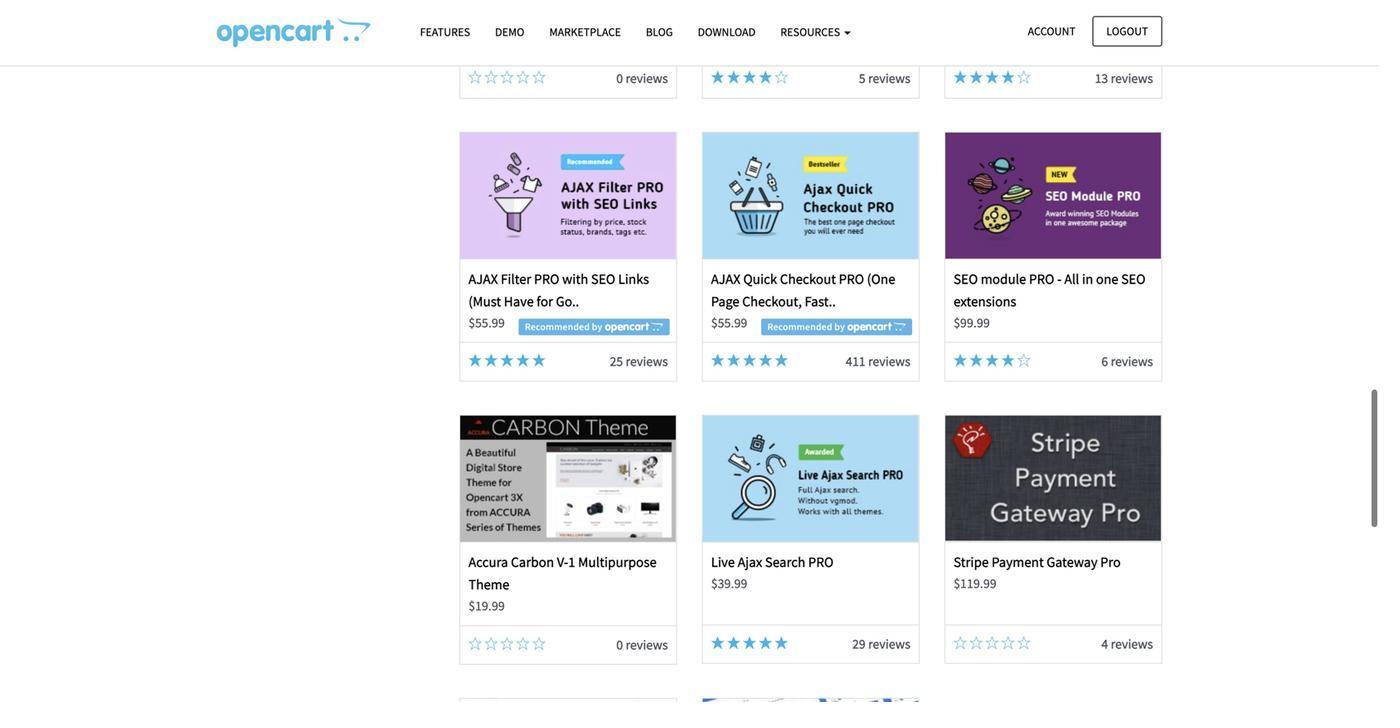 Task type: describe. For each thing, give the bounding box(es) containing it.
seo inside ajax filter pro with seo links (must have for go.. $55.99
[[591, 270, 616, 288]]

carbon
[[511, 554, 554, 571]]

by
[[795, 0, 810, 4]]

(one
[[867, 270, 896, 288]]

reviews for ajax quick checkout pro (one page checkout, fast..
[[869, 354, 911, 370]]

live ajax search pro link
[[711, 554, 834, 571]]

logout
[[1107, 24, 1149, 39]]

pro
[[1101, 554, 1121, 571]]

features
[[420, 24, 470, 39]]

6 reviews
[[1102, 354, 1154, 370]]

with
[[562, 270, 589, 288]]

v- for coffee
[[552, 0, 563, 4]]

shipping
[[740, 0, 792, 4]]

logout link
[[1093, 16, 1163, 46]]

free
[[711, 0, 737, 4]]

25 reviews
[[610, 354, 668, 370]]

blog
[[646, 24, 673, 39]]

resources link
[[768, 17, 864, 47]]

ajax quick checkout pro (one page checkout, fast.. image
[[703, 133, 919, 259]]

module
[[981, 270, 1027, 288]]

opencart extensions image
[[217, 17, 370, 47]]

stripe payment gateway pro link
[[954, 554, 1121, 571]]

seo module pro - all in one seo extensions link
[[954, 270, 1146, 310]]

ajax filter pro with seo links (must have for go.. image
[[461, 133, 676, 259]]

ajax for ajax filter pro with seo links (must have for go..
[[469, 270, 498, 288]]

stripe payment gateway pro image
[[946, 416, 1162, 542]]

$55.99 inside ajax filter pro with seo links (must have for go.. $55.99
[[469, 315, 505, 332]]

demo
[[495, 24, 525, 39]]

reviews for live ajax search pro
[[869, 636, 911, 653]]

all
[[1065, 270, 1080, 288]]

reviews for ajax filter pro with seo links (must have for go..
[[626, 354, 668, 370]]

v- for carbon
[[557, 554, 569, 571]]

pro inside ajax quick checkout pro (one page checkout, fast.. $55.99
[[839, 270, 865, 288]]

&
[[862, 0, 871, 4]]

categories
[[711, 9, 774, 27]]

6
[[1102, 354, 1109, 370]]

marketplace
[[550, 24, 621, 39]]

ajax quick checkout pro (one page checkout, fast.. $55.99
[[711, 270, 896, 332]]

marketplace link
[[537, 17, 634, 47]]

1 for coffee
[[563, 0, 570, 4]]

download link
[[686, 17, 768, 47]]

account
[[1028, 24, 1076, 39]]

chameleon - responsive & multipurpose templa.. image
[[703, 699, 919, 703]]

for
[[537, 293, 553, 310]]

accura carbon v-1 multipurpose theme $19.99
[[469, 554, 657, 615]]

accura carbon v-1 multipurpose theme link
[[469, 554, 657, 594]]

account link
[[1014, 16, 1090, 46]]

accura for coffee
[[469, 0, 508, 4]]

accura coffee v-1 multipurpose theme $19.99
[[469, 0, 651, 48]]

stripe payment gateway pro $119.99
[[954, 554, 1121, 592]]

$20.00
[[711, 32, 748, 48]]

$19.99 for coffee
[[469, 32, 505, 48]]

search
[[765, 554, 806, 571]]

multipurpose for coffee
[[573, 0, 651, 4]]

4 reviews
[[1102, 636, 1154, 653]]

download
[[698, 24, 756, 39]]

29 reviews
[[853, 636, 911, 653]]

gateway
[[1047, 554, 1098, 571]]

1 0 from the top
[[617, 70, 623, 87]]

accura carbon v-1 multipurpose theme image
[[461, 416, 676, 542]]

one
[[1097, 270, 1119, 288]]



Task type: locate. For each thing, give the bounding box(es) containing it.
extensions
[[954, 293, 1017, 310]]

ajax quick checkout pro (one page checkout, fast.. link
[[711, 270, 896, 310]]

ajax filter pro with seo links (must have for go.. link
[[469, 270, 649, 310]]

checkout,
[[743, 293, 802, 310]]

0 horizontal spatial ajax
[[469, 270, 498, 288]]

pro
[[534, 270, 560, 288], [839, 270, 865, 288], [1029, 270, 1055, 288], [809, 554, 834, 571]]

theme for carbon
[[469, 576, 510, 594]]

2 theme from the top
[[469, 576, 510, 594]]

reviews
[[626, 70, 668, 87], [869, 70, 911, 87], [1111, 70, 1154, 87], [626, 354, 668, 370], [869, 354, 911, 370], [1111, 354, 1154, 370], [869, 636, 911, 653], [1111, 636, 1154, 653], [626, 637, 668, 654]]

1 ajax from the left
[[469, 270, 498, 288]]

0 vertical spatial $19.99
[[469, 32, 505, 48]]

1 horizontal spatial ajax
[[711, 270, 741, 288]]

1 $55.99 from the left
[[469, 315, 505, 332]]

$19.99 inside the accura carbon v-1 multipurpose theme $19.99
[[469, 598, 505, 615]]

1 accura from the top
[[469, 0, 508, 4]]

1 vertical spatial v-
[[557, 554, 569, 571]]

0 vertical spatial multipurpose
[[573, 0, 651, 4]]

v- inside the accura carbon v-1 multipurpose theme $19.99
[[557, 554, 569, 571]]

$55.99 down (must
[[469, 315, 505, 332]]

1 vertical spatial accura
[[469, 554, 508, 571]]

-
[[1058, 270, 1062, 288]]

accura inside the accura carbon v-1 multipurpose theme $19.99
[[469, 554, 508, 571]]

$55.99 inside ajax quick checkout pro (one page checkout, fast.. $55.99
[[711, 315, 748, 332]]

0 horizontal spatial $55.99
[[469, 315, 505, 332]]

1 inside the accura carbon v-1 multipurpose theme $19.99
[[569, 554, 576, 571]]

$19.99
[[469, 32, 505, 48], [469, 598, 505, 615]]

reviews for stripe payment gateway pro
[[1111, 636, 1154, 653]]

2 ajax from the left
[[711, 270, 741, 288]]

cyberstore - advanced multipurpose opencart theme image
[[461, 699, 676, 703]]

$99.99
[[954, 315, 990, 332]]

(must
[[469, 293, 501, 310]]

demo link
[[483, 17, 537, 47]]

theme inside accura coffee v-1 multipurpose theme $19.99
[[469, 9, 510, 27]]

0 horizontal spatial seo
[[591, 270, 616, 288]]

blog link
[[634, 17, 686, 47]]

star light o image
[[469, 71, 482, 84], [485, 71, 498, 84], [501, 71, 514, 84], [517, 71, 530, 84], [532, 71, 546, 84], [1018, 354, 1031, 367], [954, 637, 967, 650], [986, 637, 999, 650], [469, 637, 482, 651], [485, 637, 498, 651], [517, 637, 530, 651], [532, 637, 546, 651]]

13 reviews
[[1095, 70, 1154, 87]]

star light image
[[970, 71, 983, 84], [1002, 71, 1015, 84], [485, 354, 498, 367], [532, 354, 546, 367], [711, 354, 725, 367], [743, 354, 757, 367], [775, 354, 788, 367], [970, 354, 983, 367], [1002, 354, 1015, 367], [711, 637, 725, 650], [727, 637, 741, 650], [743, 637, 757, 650]]

pro left -
[[1029, 270, 1055, 288]]

1 theme from the top
[[469, 9, 510, 27]]

2 0 reviews from the top
[[617, 637, 668, 654]]

fast..
[[805, 293, 836, 310]]

2 $55.99 from the left
[[711, 315, 748, 332]]

multipurpose
[[573, 0, 651, 4], [578, 554, 657, 571]]

theme
[[469, 9, 510, 27], [469, 576, 510, 594]]

ajax up (must
[[469, 270, 498, 288]]

ajax filter pro with seo links (must have for go.. $55.99
[[469, 270, 649, 332]]

2 horizontal spatial seo
[[1122, 270, 1146, 288]]

seo
[[591, 270, 616, 288], [954, 270, 978, 288], [1122, 270, 1146, 288]]

1 0 reviews from the top
[[617, 70, 668, 87]]

2 accura from the top
[[469, 554, 508, 571]]

0 vertical spatial accura
[[469, 0, 508, 4]]

filter
[[501, 270, 531, 288]]

accura for carbon
[[469, 554, 508, 571]]

links
[[618, 270, 649, 288]]

1 vertical spatial 0 reviews
[[617, 637, 668, 654]]

seo right one
[[1122, 270, 1146, 288]]

0 vertical spatial 1
[[563, 0, 570, 4]]

v- inside accura coffee v-1 multipurpose theme $19.99
[[552, 0, 563, 4]]

quick
[[744, 270, 778, 288]]

in
[[1083, 270, 1094, 288]]

reviews for seo module pro - all in one seo extensions
[[1111, 354, 1154, 370]]

live ajax search pro image
[[703, 416, 919, 542]]

ajax inside ajax filter pro with seo links (must have for go.. $55.99
[[469, 270, 498, 288]]

payment
[[992, 554, 1044, 571]]

live ajax search pro $39.99
[[711, 554, 834, 592]]

0 vertical spatial 0
[[617, 70, 623, 87]]

1 vertical spatial multipurpose
[[578, 554, 657, 571]]

go..
[[556, 293, 579, 310]]

1 for carbon
[[569, 554, 576, 571]]

product
[[813, 0, 860, 4]]

$119.99
[[954, 576, 997, 592]]

1 seo from the left
[[591, 270, 616, 288]]

ajax for ajax quick checkout pro (one page checkout, fast..
[[711, 270, 741, 288]]

1 horizontal spatial $55.99
[[711, 315, 748, 332]]

page
[[711, 293, 740, 310]]

1 vertical spatial $19.99
[[469, 598, 505, 615]]

accura left carbon
[[469, 554, 508, 571]]

theme inside the accura carbon v-1 multipurpose theme $19.99
[[469, 576, 510, 594]]

$39.99
[[711, 576, 748, 592]]

accura
[[469, 0, 508, 4], [469, 554, 508, 571]]

$19.99 inside accura coffee v-1 multipurpose theme $19.99
[[469, 32, 505, 48]]

accura inside accura coffee v-1 multipurpose theme $19.99
[[469, 0, 508, 4]]

29
[[853, 636, 866, 653]]

0 down marketplace 'link'
[[617, 70, 623, 87]]

1 vertical spatial theme
[[469, 576, 510, 594]]

1 horizontal spatial seo
[[954, 270, 978, 288]]

pro up for
[[534, 270, 560, 288]]

ajax
[[738, 554, 763, 571]]

ajax
[[469, 270, 498, 288], [711, 270, 741, 288]]

$19.99 for carbon
[[469, 598, 505, 615]]

1 right carbon
[[569, 554, 576, 571]]

stripe
[[954, 554, 989, 571]]

1 vertical spatial 0
[[617, 637, 623, 654]]

3 seo from the left
[[1122, 270, 1146, 288]]

0 vertical spatial 0 reviews
[[617, 70, 668, 87]]

seo module pro - all in one seo extensions $99.99
[[954, 270, 1146, 332]]

multipurpose inside accura coffee v-1 multipurpose theme $19.99
[[573, 0, 651, 4]]

seo up 'extensions'
[[954, 270, 978, 288]]

star light o image
[[775, 71, 788, 84], [1018, 71, 1031, 84], [970, 637, 983, 650], [1002, 637, 1015, 650], [1018, 637, 1031, 650], [501, 637, 514, 651]]

411
[[846, 354, 866, 370]]

0 up cyberstore - advanced multipurpose opencart theme image
[[617, 637, 623, 654]]

2 0 from the top
[[617, 637, 623, 654]]

pro inside ajax filter pro with seo links (must have for go.. $55.99
[[534, 270, 560, 288]]

features link
[[408, 17, 483, 47]]

pro inside seo module pro - all in one seo extensions $99.99
[[1029, 270, 1055, 288]]

1 up marketplace
[[563, 0, 570, 4]]

5 reviews
[[859, 70, 911, 87]]

pro left (one on the right top of page
[[839, 270, 865, 288]]

resources
[[781, 24, 843, 39]]

2 $19.99 from the top
[[469, 598, 505, 615]]

multipurpose inside the accura carbon v-1 multipurpose theme $19.99
[[578, 554, 657, 571]]

4
[[1102, 636, 1109, 653]]

multipurpose for carbon
[[578, 554, 657, 571]]

star light image
[[711, 71, 725, 84], [727, 71, 741, 84], [743, 71, 757, 84], [759, 71, 772, 84], [954, 71, 967, 84], [986, 71, 999, 84], [469, 354, 482, 367], [501, 354, 514, 367], [517, 354, 530, 367], [727, 354, 741, 367], [759, 354, 772, 367], [954, 354, 967, 367], [986, 354, 999, 367], [759, 637, 772, 650], [775, 637, 788, 650]]

accura up demo
[[469, 0, 508, 4]]

1 $19.99 from the top
[[469, 32, 505, 48]]

3..
[[800, 9, 814, 27]]

reviews for accura carbon v-1 multipurpose theme
[[626, 637, 668, 654]]

seo right 'with'
[[591, 270, 616, 288]]

5
[[859, 70, 866, 87]]

(2x,
[[776, 9, 798, 27]]

25
[[610, 354, 623, 370]]

v- right coffee
[[552, 0, 563, 4]]

v- right carbon
[[557, 554, 569, 571]]

13
[[1095, 70, 1109, 87]]

0
[[617, 70, 623, 87], [617, 637, 623, 654]]

0 vertical spatial theme
[[469, 9, 510, 27]]

411 reviews
[[846, 354, 911, 370]]

ajax up page
[[711, 270, 741, 288]]

free shipping by product & categories (2x, 3.. $20.00
[[711, 0, 871, 48]]

seo module pro - all in one seo extensions image
[[946, 133, 1162, 259]]

0 vertical spatial v-
[[552, 0, 563, 4]]

1 vertical spatial 1
[[569, 554, 576, 571]]

1 inside accura coffee v-1 multipurpose theme $19.99
[[563, 0, 570, 4]]

theme for coffee
[[469, 9, 510, 27]]

pro right search
[[809, 554, 834, 571]]

0 reviews
[[617, 70, 668, 87], [617, 637, 668, 654]]

$55.99
[[469, 315, 505, 332], [711, 315, 748, 332]]

v-
[[552, 0, 563, 4], [557, 554, 569, 571]]

pro inside live ajax search pro $39.99
[[809, 554, 834, 571]]

have
[[504, 293, 534, 310]]

live
[[711, 554, 735, 571]]

checkout
[[780, 270, 836, 288]]

coffee
[[511, 0, 549, 4]]

$55.99 down page
[[711, 315, 748, 332]]

ajax inside ajax quick checkout pro (one page checkout, fast.. $55.99
[[711, 270, 741, 288]]

2 seo from the left
[[954, 270, 978, 288]]

1
[[563, 0, 570, 4], [569, 554, 576, 571]]



Task type: vqa. For each thing, say whether or not it's contained in the screenshot.
theme
yes



